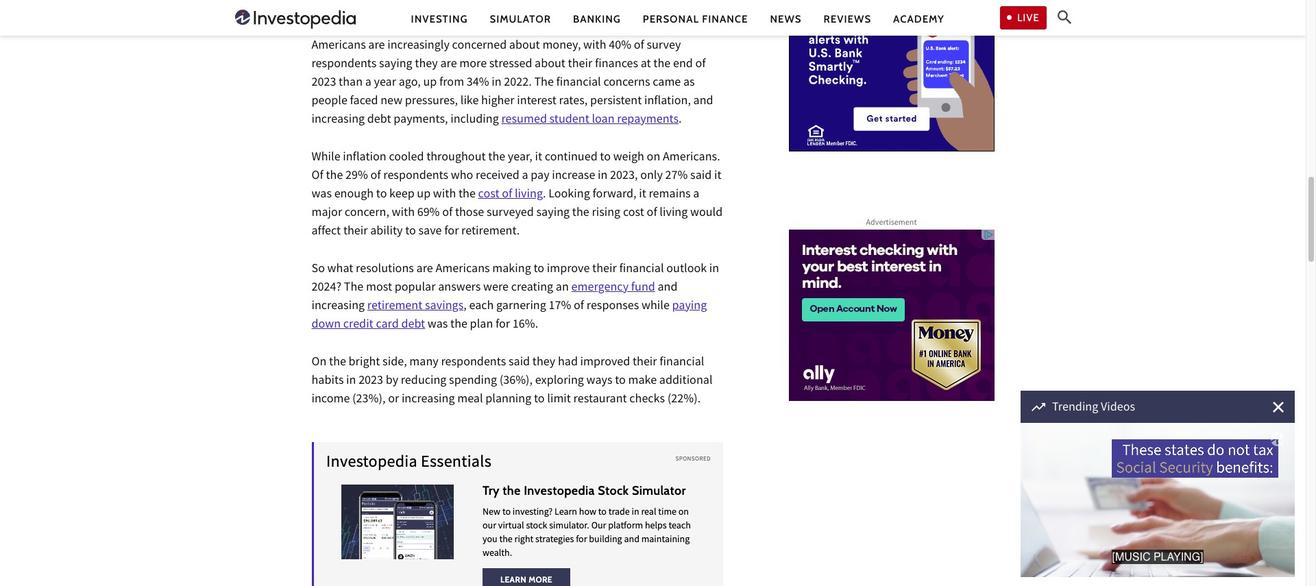 Task type: describe. For each thing, give the bounding box(es) containing it.
increasing inside americans are increasingly concerned about money, with 40% of survey respondents saying they are more stressed about their finances at the end of 2023 than a year ago, up from 34% in 2022. the financial concerns came as people faced new pressures, like higher interest rates, persistent inflation, and increasing debt payments, including
[[312, 111, 365, 129]]

(23%),
[[353, 391, 386, 409]]

cost of living link
[[478, 186, 543, 204]]

a inside americans are increasingly concerned about money, with 40% of survey respondents saying they are more stressed about their finances at the end of 2023 than a year ago, up from 34% in 2022. the financial concerns came as people faced new pressures, like higher interest rates, persistent inflation, and increasing debt payments, including
[[365, 74, 372, 92]]

reviews link
[[824, 12, 872, 26]]

0 horizontal spatial living
[[515, 186, 543, 204]]

student
[[550, 111, 590, 129]]

loan
[[592, 111, 615, 129]]

simulator
[[490, 13, 551, 25]]

stressed
[[489, 55, 532, 74]]

respondents inside the while inflation cooled throughout the year, it continued to weigh on americans. of the 29% of respondents who received a pay increase in 2023, only 27% said it was enough to keep up with the
[[384, 167, 449, 186]]

reducing
[[401, 372, 447, 391]]

remains
[[649, 186, 691, 204]]

finances
[[595, 55, 638, 74]]

a inside ". looking forward, it remains a major concern, with 69% of those surveyed saying the rising cost of living would affect their ability to save for retirement."
[[693, 186, 700, 204]]

2023 inside americans are increasingly concerned about money, with 40% of survey respondents saying they are more stressed about their finances at the end of 2023 than a year ago, up from 34% in 2022. the financial concerns came as people faced new pressures, like higher interest rates, persistent inflation, and increasing debt payments, including
[[312, 74, 336, 92]]

americans are increasingly concerned about money, with 40% of survey respondents saying they are more stressed about their finances at the end of 2023 than a year ago, up from 34% in 2022. the financial concerns came as people faced new pressures, like higher interest rates, persistent inflation, and increasing debt payments, including
[[312, 37, 714, 129]]

close image
[[1273, 402, 1284, 412]]

improve
[[547, 260, 590, 279]]

retirement savings , each garnering 17% of responses while
[[367, 297, 672, 316]]

with inside americans are increasingly concerned about money, with 40% of survey respondents saying they are more stressed about their finances at the end of 2023 than a year ago, up from 34% in 2022. the financial concerns came as people faced new pressures, like higher interest rates, persistent inflation, and increasing debt payments, including
[[584, 37, 607, 55]]

the inside on the bright side, many respondents said they had improved their financial habits in 2023 by reducing spending (36%), exploring ways to make additional income (23%), or increasing meal planning to limit restaurant checks (22%).
[[329, 354, 346, 372]]

16%.
[[513, 316, 538, 334]]

academy
[[894, 13, 945, 25]]

said inside on the bright side, many respondents said they had improved their financial habits in 2023 by reducing spending (36%), exploring ways to make additional income (23%), or increasing meal planning to limit restaurant checks (22%).
[[509, 354, 530, 372]]

an
[[556, 279, 569, 297]]

limit
[[547, 391, 571, 409]]

retirement.
[[462, 223, 520, 241]]

like
[[461, 92, 479, 111]]

answers
[[438, 279, 481, 297]]

concern,
[[345, 204, 389, 223]]

29%
[[346, 167, 368, 186]]

trending
[[1053, 399, 1099, 418]]

spending
[[449, 372, 497, 391]]

2 vertical spatial advertisement region
[[312, 428, 723, 586]]

with inside ". looking forward, it remains a major concern, with 69% of those surveyed saying the rising cost of living would affect their ability to save for retirement."
[[392, 204, 415, 223]]

on the bright side, many respondents said they had improved their financial habits in 2023 by reducing spending (36%), exploring ways to make additional income (23%), or increasing meal planning to limit restaurant checks (22%).
[[312, 354, 713, 409]]

only
[[641, 167, 663, 186]]

(22%).
[[668, 391, 701, 409]]

investopedia homepage image
[[235, 8, 356, 30]]

meal
[[458, 391, 483, 409]]

keep
[[390, 186, 415, 204]]

many
[[410, 354, 439, 372]]

0 vertical spatial .
[[679, 111, 682, 129]]

in inside americans are increasingly concerned about money, with 40% of survey respondents saying they are more stressed about their finances at the end of 2023 than a year ago, up from 34% in 2022. the financial concerns came as people faced new pressures, like higher interest rates, persistent inflation, and increasing debt payments, including
[[492, 74, 502, 92]]

while inflation cooled throughout the year, it continued to weigh on americans. of the 29% of respondents who received a pay increase in 2023, only 27% said it was enough to keep up with the
[[312, 149, 722, 204]]

continued
[[545, 149, 598, 167]]

bright
[[349, 354, 380, 372]]

were
[[483, 279, 509, 297]]

in inside on the bright side, many respondents said they had improved their financial habits in 2023 by reducing spending (36%), exploring ways to make additional income (23%), or increasing meal planning to limit restaurant checks (22%).
[[346, 372, 356, 391]]

inflation,
[[645, 92, 691, 111]]

ago,
[[399, 74, 421, 92]]

their inside on the bright side, many respondents said they had improved their financial habits in 2023 by reducing spending (36%), exploring ways to make additional income (23%), or increasing meal planning to limit restaurant checks (22%).
[[633, 354, 657, 372]]

outlook
[[667, 260, 707, 279]]

while
[[642, 297, 670, 316]]

major
[[312, 204, 342, 223]]

living inside ". looking forward, it remains a major concern, with 69% of those surveyed saying the rising cost of living would affect their ability to save for retirement."
[[660, 204, 688, 223]]

2 horizontal spatial are
[[441, 55, 457, 74]]

0 horizontal spatial are
[[369, 37, 385, 55]]

investing link
[[411, 12, 468, 26]]

higher
[[481, 92, 515, 111]]

pay
[[531, 167, 550, 186]]

1 vertical spatial for
[[496, 316, 510, 334]]

finance
[[702, 13, 748, 25]]

financial inside on the bright side, many respondents said they had improved their financial habits in 2023 by reducing spending (36%), exploring ways to make additional income (23%), or increasing meal planning to limit restaurant checks (22%).
[[660, 354, 705, 372]]

concerned
[[452, 37, 507, 55]]

people
[[312, 92, 348, 111]]

2023,
[[610, 167, 638, 186]]

0 horizontal spatial cost
[[478, 186, 500, 204]]

on
[[312, 354, 327, 372]]

including
[[451, 111, 499, 129]]

in inside the while inflation cooled throughout the year, it continued to weigh on americans. of the 29% of respondents who received a pay increase in 2023, only 27% said it was enough to keep up with the
[[598, 167, 608, 186]]

persistent
[[590, 92, 642, 111]]

the left plan
[[451, 316, 468, 334]]

so
[[312, 260, 325, 279]]

improved
[[581, 354, 630, 372]]

news link
[[770, 12, 802, 26]]

at
[[641, 55, 651, 74]]

save
[[419, 223, 442, 241]]

to left keep
[[376, 186, 387, 204]]

the left received
[[459, 186, 476, 204]]

the inside so what resolutions are americans making to improve their financial outlook in 2024? the most popular answers were creating an
[[344, 279, 364, 297]]

looking
[[549, 186, 590, 204]]

received
[[476, 167, 520, 186]]

faced
[[350, 92, 378, 111]]

they inside on the bright side, many respondents said they had improved their financial habits in 2023 by reducing spending (36%), exploring ways to make additional income (23%), or increasing meal planning to limit restaurant checks (22%).
[[533, 354, 556, 372]]

the left year,
[[488, 149, 506, 167]]

while
[[312, 149, 341, 167]]

for inside ". looking forward, it remains a major concern, with 69% of those surveyed saying the rising cost of living would affect their ability to save for retirement."
[[445, 223, 459, 241]]

money,
[[543, 37, 581, 55]]

resumed
[[502, 111, 547, 129]]

a inside the while inflation cooled throughout the year, it continued to weigh on americans. of the 29% of respondents who received a pay increase in 2023, only 27% said it was enough to keep up with the
[[522, 167, 528, 186]]

reviews
[[824, 13, 872, 25]]

was the plan for 16%.
[[425, 316, 538, 334]]

who
[[451, 167, 473, 186]]

as
[[684, 74, 695, 92]]

the inside americans are increasingly concerned about money, with 40% of survey respondents saying they are more stressed about their finances at the end of 2023 than a year ago, up from 34% in 2022. the financial concerns came as people faced new pressures, like higher interest rates, persistent inflation, and increasing debt payments, including
[[654, 55, 671, 74]]

additional
[[660, 372, 713, 391]]

fund
[[631, 279, 655, 297]]

saying inside ". looking forward, it remains a major concern, with 69% of those surveyed saying the rising cost of living would affect their ability to save for retirement."
[[537, 204, 570, 223]]

cost inside ". looking forward, it remains a major concern, with 69% of those surveyed saying the rising cost of living would affect their ability to save for retirement."
[[623, 204, 645, 223]]

garnering
[[496, 297, 546, 316]]

had
[[558, 354, 578, 372]]

2 horizontal spatial it
[[715, 167, 722, 186]]

was inside the while inflation cooled throughout the year, it continued to weigh on americans. of the 29% of respondents who received a pay increase in 2023, only 27% said it was enough to keep up with the
[[312, 186, 332, 204]]

to left limit
[[534, 391, 545, 409]]

1 horizontal spatial was
[[428, 316, 448, 334]]

responses
[[587, 297, 639, 316]]

weigh
[[614, 149, 645, 167]]

respondents inside americans are increasingly concerned about money, with 40% of survey respondents saying they are more stressed about their finances at the end of 2023 than a year ago, up from 34% in 2022. the financial concerns came as people faced new pressures, like higher interest rates, persistent inflation, and increasing debt payments, including
[[312, 55, 377, 74]]

about right 2022.
[[535, 55, 566, 74]]

income
[[312, 391, 350, 409]]

debt inside "paying down credit card debt"
[[401, 316, 425, 334]]

2023 inside on the bright side, many respondents said they had improved their financial habits in 2023 by reducing spending (36%), exploring ways to make additional income (23%), or increasing meal planning to limit restaurant checks (22%).
[[359, 372, 383, 391]]

popular
[[395, 279, 436, 297]]

34%
[[467, 74, 489, 92]]

resumed student loan repayments .
[[502, 111, 685, 129]]

0 horizontal spatial it
[[535, 149, 543, 167]]

of
[[312, 167, 324, 186]]

saying inside americans are increasingly concerned about money, with 40% of survey respondents saying they are more stressed about their finances at the end of 2023 than a year ago, up from 34% in 2022. the financial concerns came as people faced new pressures, like higher interest rates, persistent inflation, and increasing debt payments, including
[[379, 55, 413, 74]]

emergency fund
[[572, 279, 655, 297]]

checks
[[630, 391, 665, 409]]

survey
[[647, 37, 681, 55]]

year
[[374, 74, 396, 92]]

creating
[[511, 279, 554, 297]]



Task type: locate. For each thing, give the bounding box(es) containing it.
0 horizontal spatial they
[[415, 55, 438, 74]]

with left 69%
[[392, 204, 415, 223]]

and inside and increasing
[[658, 279, 678, 297]]

their inside americans are increasingly concerned about money, with 40% of survey respondents saying they are more stressed about their finances at the end of 2023 than a year ago, up from 34% in 2022. the financial concerns came as people faced new pressures, like higher interest rates, persistent inflation, and increasing debt payments, including
[[568, 55, 593, 74]]

increasing inside and increasing
[[312, 297, 365, 316]]

live
[[1018, 11, 1040, 24]]

1 vertical spatial debt
[[401, 316, 425, 334]]

emergency fund link
[[572, 279, 655, 297]]

and inside americans are increasingly concerned about money, with 40% of survey respondents saying they are more stressed about their finances at the end of 2023 than a year ago, up from 34% in 2022. the financial concerns came as people faced new pressures, like higher interest rates, persistent inflation, and increasing debt payments, including
[[694, 92, 714, 111]]

0 vertical spatial respondents
[[312, 55, 377, 74]]

their
[[568, 55, 593, 74], [343, 223, 368, 241], [593, 260, 617, 279], [633, 354, 657, 372]]

0 horizontal spatial saying
[[379, 55, 413, 74]]

with left 40%
[[584, 37, 607, 55]]

trending videos
[[1053, 399, 1136, 418]]

would
[[691, 204, 723, 223]]

americans
[[312, 37, 366, 55], [436, 260, 490, 279]]

0 vertical spatial americans
[[312, 37, 366, 55]]

interest
[[517, 92, 557, 111]]

their inside so what resolutions are americans making to improve their financial outlook in 2024? the most popular answers were creating an
[[593, 260, 617, 279]]

are down save
[[417, 260, 433, 279]]

down
[[312, 316, 341, 334]]

most
[[366, 279, 392, 297]]

1 horizontal spatial .
[[679, 111, 682, 129]]

financial up (22%).
[[660, 354, 705, 372]]

the right at
[[654, 55, 671, 74]]

repayments
[[617, 111, 679, 129]]

trending image
[[1032, 403, 1046, 411]]

up right keep
[[417, 186, 431, 204]]

make
[[629, 372, 657, 391]]

0 horizontal spatial 2023
[[312, 74, 336, 92]]

0 horizontal spatial .
[[543, 186, 546, 204]]

personal finance link
[[643, 12, 748, 26]]

1 vertical spatial the
[[344, 279, 364, 297]]

advertisement region
[[789, 0, 995, 152], [789, 230, 995, 401], [312, 428, 723, 586]]

2 vertical spatial increasing
[[402, 391, 455, 409]]

1 vertical spatial saying
[[537, 204, 570, 223]]

0 horizontal spatial for
[[445, 223, 459, 241]]

they inside americans are increasingly concerned about money, with 40% of survey respondents saying they are more stressed about their finances at the end of 2023 than a year ago, up from 34% in 2022. the financial concerns came as people faced new pressures, like higher interest rates, persistent inflation, and increasing debt payments, including
[[415, 55, 438, 74]]

rates,
[[559, 92, 588, 111]]

came
[[653, 74, 681, 92]]

pressures,
[[405, 92, 458, 111]]

. inside ". looking forward, it remains a major concern, with 69% of those surveyed saying the rising cost of living would affect their ability to save for retirement."
[[543, 186, 546, 204]]

each
[[469, 297, 494, 316]]

financial inside americans are increasingly concerned about money, with 40% of survey respondents saying they are more stressed about their finances at the end of 2023 than a year ago, up from 34% in 2022. the financial concerns came as people faced new pressures, like higher interest rates, persistent inflation, and increasing debt payments, including
[[557, 74, 601, 92]]

2 horizontal spatial with
[[584, 37, 607, 55]]

enough
[[334, 186, 374, 204]]

1 horizontal spatial they
[[533, 354, 556, 372]]

1 vertical spatial americans
[[436, 260, 490, 279]]

1 horizontal spatial the
[[534, 74, 554, 92]]

personal
[[643, 13, 699, 25]]

up inside the while inflation cooled throughout the year, it continued to weigh on americans. of the 29% of respondents who received a pay increase in 2023, only 27% said it was enough to keep up with the
[[417, 186, 431, 204]]

to inside ". looking forward, it remains a major concern, with 69% of those surveyed saying the rising cost of living would affect their ability to save for retirement."
[[405, 223, 416, 241]]

.
[[679, 111, 682, 129], [543, 186, 546, 204]]

1 horizontal spatial said
[[691, 167, 712, 186]]

1 horizontal spatial living
[[660, 204, 688, 223]]

a left "pay"
[[522, 167, 528, 186]]

debt down year
[[367, 111, 391, 129]]

on
[[647, 149, 661, 167]]

they
[[415, 55, 438, 74], [533, 354, 556, 372]]

about
[[509, 37, 540, 55], [535, 55, 566, 74]]

debt
[[367, 111, 391, 129], [401, 316, 425, 334]]

1 horizontal spatial it
[[639, 186, 647, 204]]

1 horizontal spatial and
[[694, 92, 714, 111]]

. up americans.
[[679, 111, 682, 129]]

with
[[584, 37, 607, 55], [433, 186, 456, 204], [392, 204, 415, 223]]

0 horizontal spatial americans
[[312, 37, 366, 55]]

0 vertical spatial up
[[423, 74, 437, 92]]

0 vertical spatial saying
[[379, 55, 413, 74]]

credit
[[343, 316, 374, 334]]

living
[[515, 186, 543, 204], [660, 204, 688, 223]]

1 horizontal spatial 2023
[[359, 372, 383, 391]]

rising
[[592, 204, 621, 223]]

americans up , at the bottom left of the page
[[436, 260, 490, 279]]

with down throughout
[[433, 186, 456, 204]]

the inside americans are increasingly concerned about money, with 40% of survey respondents saying they are more stressed about their finances at the end of 2023 than a year ago, up from 34% in 2022. the financial concerns came as people faced new pressures, like higher interest rates, persistent inflation, and increasing debt payments, including
[[534, 74, 554, 92]]

the
[[534, 74, 554, 92], [344, 279, 364, 297]]

it right year,
[[535, 149, 543, 167]]

increasing inside on the bright side, many respondents said they had improved their financial habits in 2023 by reducing spending (36%), exploring ways to make additional income (23%), or increasing meal planning to limit restaurant checks (22%).
[[402, 391, 455, 409]]

0 vertical spatial debt
[[367, 111, 391, 129]]

up
[[423, 74, 437, 92], [417, 186, 431, 204]]

of inside the while inflation cooled throughout the year, it continued to weigh on americans. of the 29% of respondents who received a pay increase in 2023, only 27% said it was enough to keep up with the
[[371, 167, 381, 186]]

1 vertical spatial said
[[509, 354, 530, 372]]

2 vertical spatial financial
[[660, 354, 705, 372]]

paying down credit card debt link
[[312, 297, 707, 334]]

respondents up 69%
[[384, 167, 449, 186]]

2023 left by
[[359, 372, 383, 391]]

video player application
[[1021, 423, 1295, 577]]

their left the finances
[[568, 55, 593, 74]]

1 horizontal spatial with
[[433, 186, 456, 204]]

a right remains
[[693, 186, 700, 204]]

. left looking
[[543, 186, 546, 204]]

forward,
[[593, 186, 637, 204]]

financial inside so what resolutions are americans making to improve their financial outlook in 2024? the most popular answers were creating an
[[620, 260, 664, 279]]

1 horizontal spatial saying
[[537, 204, 570, 223]]

it inside ". looking forward, it remains a major concern, with 69% of those surveyed saying the rising cost of living would affect their ability to save for retirement."
[[639, 186, 647, 204]]

(36%),
[[500, 372, 533, 391]]

their right improve
[[593, 260, 617, 279]]

and
[[694, 92, 714, 111], [658, 279, 678, 297]]

to right making
[[534, 260, 545, 279]]

cost of living
[[478, 186, 543, 204]]

a left year
[[365, 74, 372, 92]]

investing
[[411, 13, 468, 25]]

0 vertical spatial they
[[415, 55, 438, 74]]

0 vertical spatial 2023
[[312, 74, 336, 92]]

simulator link
[[490, 12, 551, 26]]

2 horizontal spatial a
[[693, 186, 700, 204]]

2 vertical spatial respondents
[[441, 354, 506, 372]]

0 horizontal spatial and
[[658, 279, 678, 297]]

1 vertical spatial and
[[658, 279, 678, 297]]

end
[[673, 55, 693, 74]]

cooled
[[389, 149, 424, 167]]

cost
[[478, 186, 500, 204], [623, 204, 645, 223]]

1 vertical spatial they
[[533, 354, 556, 372]]

planning
[[486, 391, 532, 409]]

or
[[388, 391, 399, 409]]

to inside so what resolutions are americans making to improve their financial outlook in 2024? the most popular answers were creating an
[[534, 260, 545, 279]]

in inside so what resolutions are americans making to improve their financial outlook in 2024? the most popular answers were creating an
[[710, 260, 720, 279]]

said right 27% at the top right of the page
[[691, 167, 712, 186]]

increasing right "or"
[[402, 391, 455, 409]]

1 vertical spatial 2023
[[359, 372, 383, 391]]

debt inside americans are increasingly concerned about money, with 40% of survey respondents saying they are more stressed about their finances at the end of 2023 than a year ago, up from 34% in 2022. the financial concerns came as people faced new pressures, like higher interest rates, persistent inflation, and increasing debt payments, including
[[367, 111, 391, 129]]

to right 'ways'
[[615, 372, 626, 391]]

1 vertical spatial financial
[[620, 260, 664, 279]]

paying
[[672, 297, 707, 316]]

0 horizontal spatial debt
[[367, 111, 391, 129]]

0 horizontal spatial said
[[509, 354, 530, 372]]

for right plan
[[496, 316, 510, 334]]

resolutions
[[356, 260, 414, 279]]

americans.
[[663, 149, 721, 167]]

to left save
[[405, 223, 416, 241]]

1 horizontal spatial debt
[[401, 316, 425, 334]]

and increasing
[[312, 279, 678, 316]]

inflation
[[343, 149, 387, 167]]

,
[[464, 297, 467, 316]]

their up checks
[[633, 354, 657, 372]]

in right the outlook at top right
[[710, 260, 720, 279]]

and right 'fund'
[[658, 279, 678, 297]]

0 vertical spatial for
[[445, 223, 459, 241]]

2023 left than
[[312, 74, 336, 92]]

americans up than
[[312, 37, 366, 55]]

0 vertical spatial was
[[312, 186, 332, 204]]

they left from
[[415, 55, 438, 74]]

with inside the while inflation cooled throughout the year, it continued to weigh on americans. of the 29% of respondents who received a pay increase in 2023, only 27% said it was enough to keep up with the
[[433, 186, 456, 204]]

0 vertical spatial and
[[694, 92, 714, 111]]

emergency
[[572, 279, 629, 297]]

americans inside so what resolutions are americans making to improve their financial outlook in 2024? the most popular answers were creating an
[[436, 260, 490, 279]]

resumed student loan repayments link
[[502, 111, 679, 129]]

for right save
[[445, 223, 459, 241]]

are inside so what resolutions are americans making to improve their financial outlook in 2024? the most popular answers were creating an
[[417, 260, 433, 279]]

1 vertical spatial was
[[428, 316, 448, 334]]

1 horizontal spatial a
[[522, 167, 528, 186]]

said down the 16%.
[[509, 354, 530, 372]]

for
[[445, 223, 459, 241], [496, 316, 510, 334]]

0 horizontal spatial a
[[365, 74, 372, 92]]

the right on
[[329, 354, 346, 372]]

1 vertical spatial respondents
[[384, 167, 449, 186]]

0 horizontal spatial with
[[392, 204, 415, 223]]

said inside the while inflation cooled throughout the year, it continued to weigh on americans. of the 29% of respondents who received a pay increase in 2023, only 27% said it was enough to keep up with the
[[691, 167, 712, 186]]

financial up while
[[620, 260, 664, 279]]

search image
[[1058, 10, 1072, 24]]

what
[[328, 260, 353, 279]]

17%
[[549, 297, 571, 316]]

increasing down what
[[312, 297, 365, 316]]

in right 34%
[[492, 74, 502, 92]]

in left 2023,
[[598, 167, 608, 186]]

restaurant
[[574, 391, 627, 409]]

are up year
[[369, 37, 385, 55]]

the inside ". looking forward, it remains a major concern, with 69% of those surveyed saying the rising cost of living would affect their ability to save for retirement."
[[572, 204, 590, 223]]

1 horizontal spatial cost
[[623, 204, 645, 223]]

1 vertical spatial up
[[417, 186, 431, 204]]

side,
[[383, 354, 407, 372]]

0 vertical spatial advertisement region
[[789, 0, 995, 152]]

americans inside americans are increasingly concerned about money, with 40% of survey respondents saying they are more stressed about their finances at the end of 2023 than a year ago, up from 34% in 2022. the financial concerns came as people faced new pressures, like higher interest rates, persistent inflation, and increasing debt payments, including
[[312, 37, 366, 55]]

was left , at the bottom left of the page
[[428, 316, 448, 334]]

it right 2023,
[[639, 186, 647, 204]]

40%
[[609, 37, 632, 55]]

their inside ". looking forward, it remains a major concern, with 69% of those surveyed saying the rising cost of living would affect their ability to save for retirement."
[[343, 223, 368, 241]]

saying up new
[[379, 55, 413, 74]]

0 vertical spatial increasing
[[312, 111, 365, 129]]

1 vertical spatial advertisement region
[[789, 230, 995, 401]]

0 horizontal spatial was
[[312, 186, 332, 204]]

up inside americans are increasingly concerned about money, with 40% of survey respondents saying they are more stressed about their finances at the end of 2023 than a year ago, up from 34% in 2022. the financial concerns came as people faced new pressures, like higher interest rates, persistent inflation, and increasing debt payments, including
[[423, 74, 437, 92]]

1 horizontal spatial are
[[417, 260, 433, 279]]

0 vertical spatial said
[[691, 167, 712, 186]]

was left enough
[[312, 186, 332, 204]]

2022.
[[504, 74, 532, 92]]

a
[[365, 74, 372, 92], [522, 167, 528, 186], [693, 186, 700, 204]]

0 vertical spatial the
[[534, 74, 554, 92]]

0 vertical spatial financial
[[557, 74, 601, 92]]

ability
[[370, 223, 403, 241]]

0 horizontal spatial the
[[344, 279, 364, 297]]

in right habits
[[346, 372, 356, 391]]

financial up student
[[557, 74, 601, 92]]

1 horizontal spatial for
[[496, 316, 510, 334]]

to left weigh
[[600, 149, 611, 167]]

their right affect
[[343, 223, 368, 241]]

making
[[493, 260, 531, 279]]

increasingly
[[388, 37, 450, 55]]

respondents inside on the bright side, many respondents said they had improved their financial habits in 2023 by reducing spending (36%), exploring ways to make additional income (23%), or increasing meal planning to limit restaurant checks (22%).
[[441, 354, 506, 372]]

the right of at the left top
[[326, 167, 343, 186]]

increasing down than
[[312, 111, 365, 129]]

saying down "pay"
[[537, 204, 570, 223]]

banking
[[573, 13, 621, 25]]

1 vertical spatial .
[[543, 186, 546, 204]]

savings
[[425, 297, 464, 316]]

exploring
[[535, 372, 584, 391]]

respondents up people
[[312, 55, 377, 74]]

retirement
[[367, 297, 423, 316]]

respondents up meal
[[441, 354, 506, 372]]

those
[[455, 204, 484, 223]]

the left rising
[[572, 204, 590, 223]]

ways
[[587, 372, 613, 391]]

than
[[339, 74, 363, 92]]

27%
[[666, 167, 688, 186]]

payments,
[[394, 111, 448, 129]]

and right inflation,
[[694, 92, 714, 111]]

new
[[381, 92, 403, 111]]

the right 2022.
[[534, 74, 554, 92]]

debt right card
[[401, 316, 425, 334]]

banking link
[[573, 12, 621, 26]]

the left most
[[344, 279, 364, 297]]

up right ago,
[[423, 74, 437, 92]]

they left had
[[533, 354, 556, 372]]

are left more
[[441, 55, 457, 74]]

1 horizontal spatial americans
[[436, 260, 490, 279]]

. looking forward, it remains a major concern, with 69% of those surveyed saying the rising cost of living would affect their ability to save for retirement.
[[312, 186, 723, 241]]

about down simulator link
[[509, 37, 540, 55]]

it up would at the top of page
[[715, 167, 722, 186]]

1 vertical spatial increasing
[[312, 297, 365, 316]]



Task type: vqa. For each thing, say whether or not it's contained in the screenshot.
debt to the top
yes



